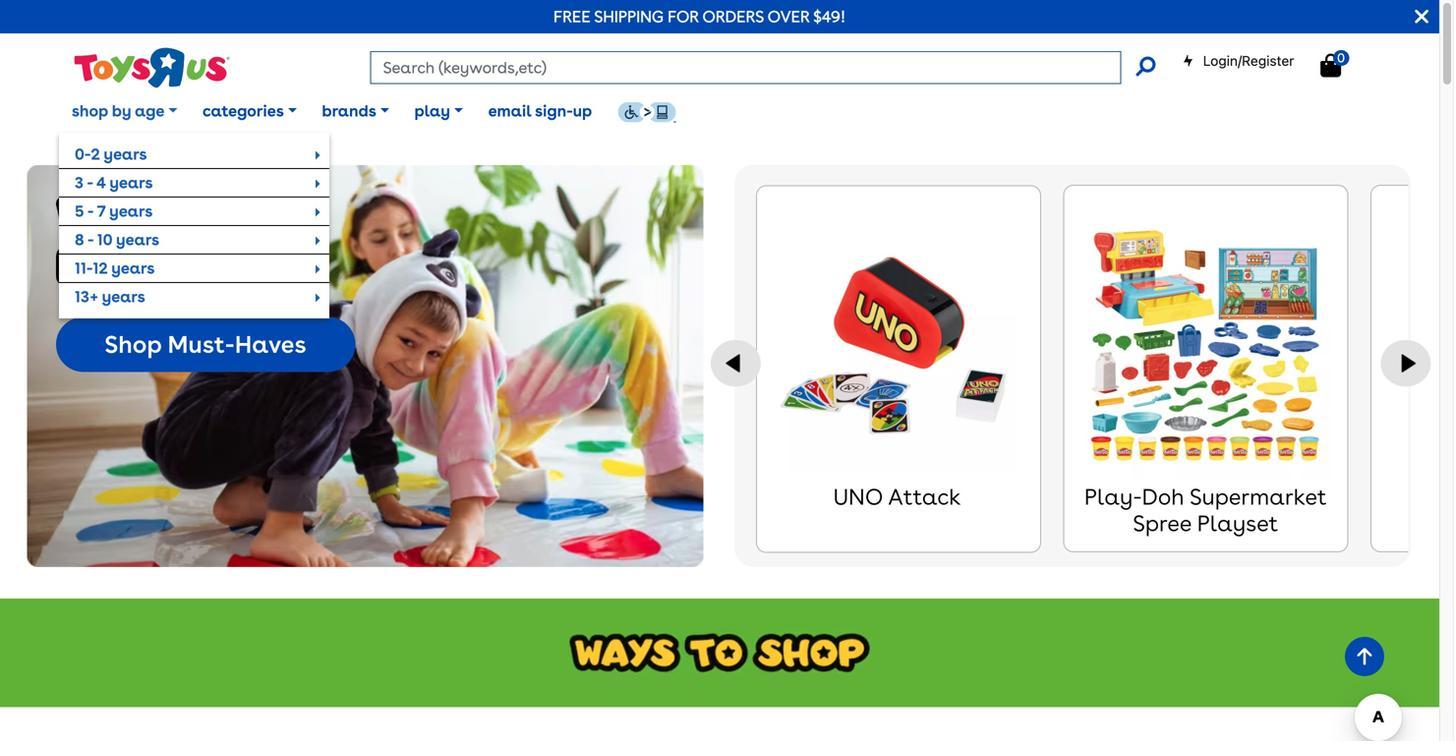 Task type: describe. For each thing, give the bounding box(es) containing it.
years down 12
[[102, 287, 145, 306]]

up
[[573, 101, 592, 120]]

by
[[112, 101, 131, 120]]

must-
[[168, 330, 235, 359]]

10
[[97, 230, 112, 249]]

5 - 7 years button
[[59, 197, 329, 225]]

categories button
[[190, 87, 309, 135]]

shop by age button
[[59, 87, 190, 135]]

twister hero image desktop image
[[27, 165, 704, 567]]

0 link
[[1321, 50, 1361, 78]]

12
[[93, 258, 108, 278]]

toys r us image
[[72, 46, 230, 90]]

close button image
[[1415, 6, 1429, 28]]

8 - 10 years button
[[59, 226, 329, 254]]

3 - 4 years button
[[59, 169, 329, 196]]

over
[[768, 7, 810, 26]]

email
[[488, 101, 531, 120]]

years right 7
[[109, 201, 153, 221]]

brands
[[322, 101, 376, 120]]

Enter Keyword or Item No. search field
[[370, 51, 1121, 84]]

13+ years button
[[59, 283, 329, 311]]

0-
[[75, 144, 91, 164]]

0-2 years 3 - 4 years 5 - 7 years 8 - 10 years 11-12 years 13+ years
[[75, 144, 159, 306]]

years right 2
[[104, 144, 147, 164]]

free shipping for orders over $49!
[[554, 7, 846, 26]]

$49!
[[813, 7, 846, 26]]

menu bar containing shop by age
[[59, 77, 1439, 318]]

7
[[97, 201, 106, 221]]

haves
[[235, 330, 307, 359]]

3
[[75, 173, 84, 192]]

email sign-up link
[[476, 87, 605, 135]]

11-
[[75, 258, 93, 278]]

5
[[75, 201, 84, 221]]

0-2 years button
[[59, 140, 329, 168]]

2
[[91, 144, 100, 164]]

this icon serves as a link to download the essential accessibility assistive technology app for individuals with physical disabilities. it is featured as part of our commitment to diversity and inclusion. image
[[617, 101, 676, 123]]

shipping
[[594, 7, 664, 26]]

email sign-up
[[488, 101, 592, 120]]

years right 10
[[116, 230, 159, 249]]

categories
[[202, 101, 284, 120]]

8
[[75, 230, 84, 249]]

for
[[668, 7, 699, 26]]



Task type: locate. For each thing, give the bounding box(es) containing it.
years right 12
[[111, 258, 155, 278]]

- right 8
[[87, 230, 93, 249]]

11-12 years button
[[59, 254, 329, 282]]

go to previous image
[[711, 340, 761, 387]]

login/register
[[1203, 53, 1294, 69]]

years right 4
[[109, 173, 153, 192]]

0
[[1337, 50, 1345, 65]]

-
[[87, 173, 93, 192], [87, 201, 93, 221], [87, 230, 93, 249]]

go to next image
[[1381, 340, 1431, 387]]

orders
[[702, 7, 764, 26]]

1 vertical spatial -
[[87, 201, 93, 221]]

2 - from the top
[[87, 201, 93, 221]]

13+
[[75, 287, 98, 306]]

brands button
[[309, 87, 402, 135]]

- right 5
[[87, 201, 93, 221]]

None search field
[[370, 51, 1156, 84]]

menu bar
[[59, 77, 1439, 318]]

winter must haves image
[[56, 196, 321, 285]]

4
[[97, 173, 106, 192]]

ways to shop image
[[0, 599, 1439, 708]]

years
[[104, 144, 147, 164], [109, 173, 153, 192], [109, 201, 153, 221], [116, 230, 159, 249], [111, 258, 155, 278], [102, 287, 145, 306]]

play
[[414, 101, 450, 120]]

shop-by-age menu
[[59, 133, 329, 318]]

3 - from the top
[[87, 230, 93, 249]]

1 - from the top
[[87, 173, 93, 192]]

free shipping for orders over $49! link
[[554, 7, 846, 26]]

shop
[[72, 101, 108, 120]]

shop by age
[[72, 101, 164, 120]]

login/register button
[[1183, 51, 1294, 71]]

shop
[[105, 330, 162, 359]]

shop must-haves
[[105, 330, 307, 359]]

play button
[[402, 87, 476, 135]]

free
[[554, 7, 591, 26]]

age
[[135, 101, 164, 120]]

shopping bag image
[[1321, 54, 1341, 77]]

0 vertical spatial -
[[87, 173, 93, 192]]

- right 3
[[87, 173, 93, 192]]

sign-
[[535, 101, 573, 120]]

2 vertical spatial -
[[87, 230, 93, 249]]



Task type: vqa. For each thing, say whether or not it's contained in the screenshot.
the 10
yes



